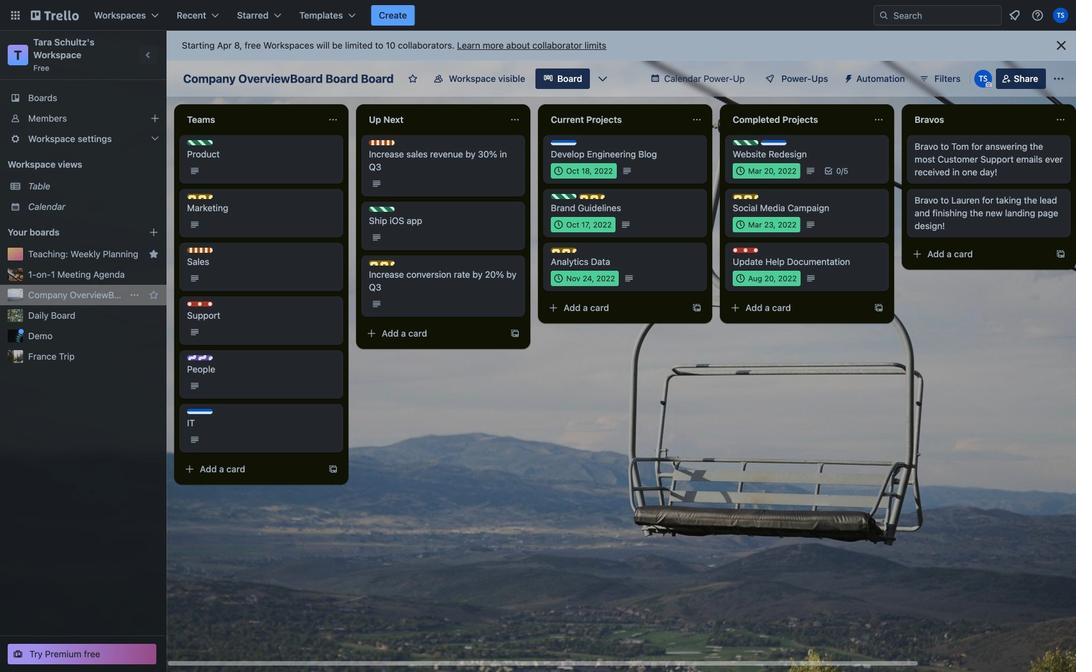 Task type: vqa. For each thing, say whether or not it's contained in the screenshot.
Color: blue, title: "IT" Element
yes



Task type: describe. For each thing, give the bounding box(es) containing it.
2 horizontal spatial color: blue, title: "it" element
[[761, 140, 787, 145]]

0 horizontal spatial color: blue, title: "it" element
[[187, 410, 213, 415]]

Search field
[[874, 5, 1002, 26]]

your boards with 6 items element
[[8, 225, 129, 240]]

1 horizontal spatial color: orange, title: "sales" element
[[369, 140, 395, 145]]

0 horizontal spatial create from template… image
[[510, 329, 520, 339]]

open information menu image
[[1032, 9, 1045, 22]]

add board image
[[149, 228, 159, 238]]

0 vertical spatial create from template… image
[[1056, 249, 1066, 260]]

primary element
[[0, 0, 1077, 31]]

starred icon image
[[149, 249, 159, 260]]

tara schultz (taraschultz7) image
[[1054, 8, 1069, 23]]

back to home image
[[31, 5, 79, 26]]

board actions menu image
[[129, 290, 140, 301]]

1 horizontal spatial color: blue, title: "it" element
[[551, 140, 577, 145]]

Board name text field
[[177, 69, 400, 89]]

0 notifications image
[[1007, 8, 1023, 23]]

0 horizontal spatial color: red, title: "support" element
[[187, 302, 213, 307]]



Task type: locate. For each thing, give the bounding box(es) containing it.
0 vertical spatial color: red, title: "support" element
[[733, 248, 759, 253]]

color: purple, title: "people" element
[[187, 356, 213, 361]]

this member is an admin of this board. image
[[986, 82, 992, 88]]

2 horizontal spatial create from template… image
[[874, 303, 884, 313]]

0 vertical spatial color: orange, title: "sales" element
[[369, 140, 395, 145]]

search image
[[879, 10, 890, 21]]

create from template… image
[[692, 303, 702, 313], [874, 303, 884, 313], [328, 465, 338, 475]]

1 horizontal spatial color: red, title: "support" element
[[733, 248, 759, 253]]

sm image
[[839, 69, 857, 87]]

color: red, title: "support" element
[[733, 248, 759, 253], [187, 302, 213, 307]]

None text field
[[179, 110, 323, 130], [361, 110, 505, 130], [543, 110, 687, 130], [907, 110, 1051, 130], [179, 110, 323, 130], [361, 110, 505, 130], [543, 110, 687, 130], [907, 110, 1051, 130]]

star icon image
[[149, 290, 159, 301]]

create from template… image for the right color: red, title: "support" element
[[874, 303, 884, 313]]

None checkbox
[[733, 163, 801, 179], [733, 217, 801, 233], [551, 271, 619, 286], [733, 271, 801, 286], [733, 163, 801, 179], [733, 217, 801, 233], [551, 271, 619, 286], [733, 271, 801, 286]]

color: blue, title: "it" element
[[551, 140, 577, 145], [761, 140, 787, 145], [187, 410, 213, 415]]

color: orange, title: "sales" element
[[369, 140, 395, 145], [187, 248, 213, 253]]

0 horizontal spatial create from template… image
[[328, 465, 338, 475]]

1 vertical spatial color: red, title: "support" element
[[187, 302, 213, 307]]

show menu image
[[1053, 72, 1066, 85]]

create from template… image for bottommost color: orange, title: "sales" element
[[328, 465, 338, 475]]

1 horizontal spatial create from template… image
[[692, 303, 702, 313]]

color: green, title: "product" element
[[187, 140, 213, 145], [733, 140, 759, 145], [551, 194, 577, 199], [369, 207, 395, 212]]

None text field
[[725, 110, 869, 130]]

color: yellow, title: "marketing" element
[[187, 194, 213, 199], [579, 194, 605, 199], [733, 194, 759, 199], [551, 248, 577, 253], [369, 261, 395, 266]]

tara schultz (taraschultz7) image
[[975, 70, 993, 88]]

None checkbox
[[551, 163, 617, 179], [551, 217, 616, 233], [551, 163, 617, 179], [551, 217, 616, 233]]

1 vertical spatial create from template… image
[[510, 329, 520, 339]]

1 horizontal spatial create from template… image
[[1056, 249, 1066, 260]]

customize views image
[[597, 72, 610, 85]]

star or unstar board image
[[408, 74, 418, 84]]

0 horizontal spatial color: orange, title: "sales" element
[[187, 248, 213, 253]]

workspace navigation collapse icon image
[[140, 46, 158, 64]]

create from template… image
[[1056, 249, 1066, 260], [510, 329, 520, 339]]

1 vertical spatial color: orange, title: "sales" element
[[187, 248, 213, 253]]



